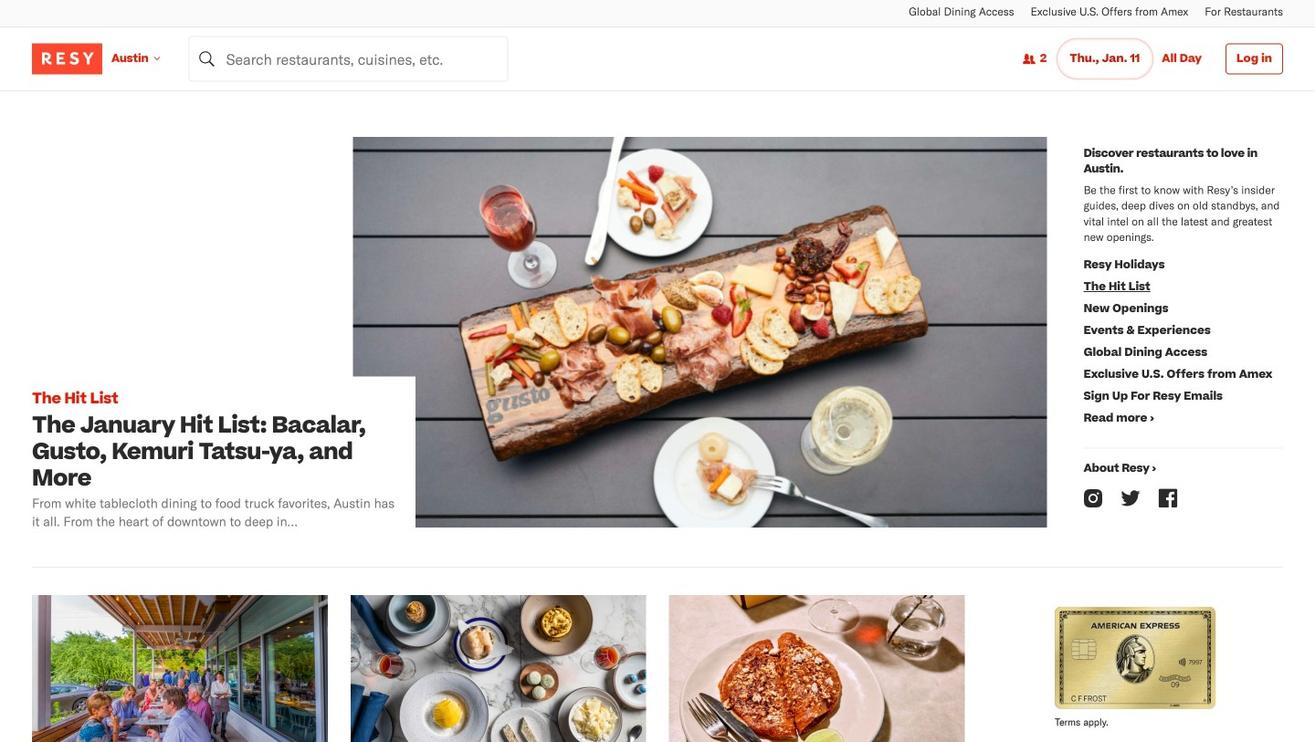 Task type: locate. For each thing, give the bounding box(es) containing it.
resy blog content element
[[32, 91, 1283, 742]]

about resy, statistics, and social media links element
[[1074, 137, 1283, 540]]

Search restaurants, cuisines, etc. text field
[[189, 36, 508, 82]]



Task type: vqa. For each thing, say whether or not it's contained in the screenshot.
the Resy blog content element
yes



